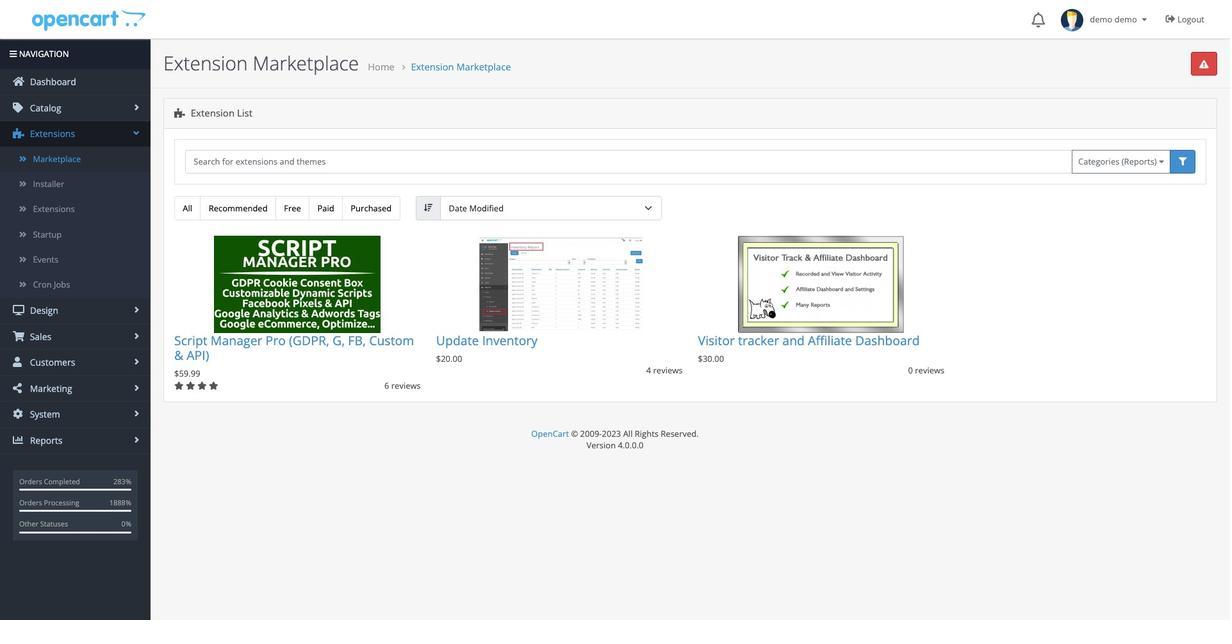 Task type: vqa. For each thing, say whether or not it's contained in the screenshot.
the bottom "puzzle piece" image
yes



Task type: locate. For each thing, give the bounding box(es) containing it.
caret down image inside demo demo link
[[1140, 15, 1150, 24]]

1 horizontal spatial caret down image
[[1159, 158, 1165, 166]]

1 vertical spatial extensions link
[[0, 197, 151, 222]]

2 orders from the top
[[19, 498, 42, 508]]

orders
[[19, 477, 42, 486], [19, 498, 42, 508]]

signature hash does not match! image
[[1200, 60, 1209, 68]]

caret down image left sign out alt icon
[[1140, 15, 1150, 24]]

chart bar image
[[13, 435, 24, 445]]

sales link
[[0, 324, 151, 349]]

1 vertical spatial orders
[[19, 498, 42, 508]]

1 horizontal spatial dashboard
[[856, 332, 920, 349]]

puzzle piece image inside extensions link
[[13, 128, 24, 139]]

$30.00
[[698, 353, 724, 365]]

visitor
[[698, 332, 735, 349]]

0 vertical spatial dashboard
[[28, 76, 76, 88]]

startup link
[[0, 222, 151, 247]]

puzzle piece image
[[174, 108, 185, 118], [13, 128, 24, 139]]

design
[[28, 304, 58, 317]]

rights
[[635, 428, 659, 439]]

all up 4.0.0.0
[[623, 428, 633, 439]]

reviews
[[653, 365, 683, 376], [915, 365, 945, 376], [391, 380, 421, 391]]

0 horizontal spatial caret down image
[[1140, 15, 1150, 24]]

list
[[237, 107, 253, 119]]

orders up orders processing
[[19, 477, 42, 486]]

1 vertical spatial caret down image
[[1159, 158, 1165, 166]]

1 vertical spatial dashboard
[[856, 332, 920, 349]]

extension marketplace
[[163, 50, 359, 76], [411, 60, 511, 73]]

share alt image
[[13, 383, 24, 393]]

completed
[[44, 477, 80, 486]]

script manager pro (gdpr, g, fb, custom & api) $59.99
[[174, 332, 414, 380]]

opencart © 2009-2023 all rights reserved. version 4.0.0.0
[[532, 428, 699, 451]]

all
[[183, 202, 192, 214], [623, 428, 633, 439]]

0 vertical spatial extensions link
[[0, 121, 151, 147]]

1888%
[[109, 498, 131, 508]]

update inventory image
[[476, 236, 643, 333]]

all left recommended
[[183, 202, 192, 214]]

0 vertical spatial all
[[183, 202, 192, 214]]

opencart link
[[532, 428, 569, 439]]

bars image
[[10, 50, 17, 58]]

dashboard
[[28, 76, 76, 88], [856, 332, 920, 349]]

caret down image inside categories (reports) button
[[1159, 158, 1165, 166]]

orders for orders processing
[[19, 498, 42, 508]]

1 horizontal spatial reviews
[[653, 365, 683, 376]]

0 horizontal spatial extension marketplace
[[163, 50, 359, 76]]

0
[[908, 365, 913, 376]]

purchased link
[[342, 196, 400, 220]]

demo demo link
[[1055, 0, 1156, 38]]

other statuses
[[19, 519, 68, 529]]

©
[[571, 428, 578, 439]]

home
[[368, 60, 395, 73]]

(reports)
[[1122, 156, 1157, 167]]

caret down image left filter image
[[1159, 158, 1165, 166]]

4 star image from the left
[[209, 382, 218, 390]]

1 horizontal spatial puzzle piece image
[[174, 108, 185, 118]]

extensions link
[[0, 121, 151, 147], [0, 197, 151, 222]]

marketing
[[28, 383, 72, 395]]

1 orders from the top
[[19, 477, 42, 486]]

1 horizontal spatial extension marketplace
[[411, 60, 511, 73]]

0 vertical spatial extensions
[[28, 128, 75, 140]]

4
[[646, 365, 651, 376]]

orders up other
[[19, 498, 42, 508]]

0 vertical spatial puzzle piece image
[[174, 108, 185, 118]]

marketplace inside 'link'
[[33, 153, 81, 165]]

visitor tracker and affiliate dashboard image
[[738, 236, 905, 333]]

dashboard inside visitor tracker and affiliate dashboard $30.00 0 reviews
[[856, 332, 920, 349]]

283%
[[113, 477, 131, 486]]

0 horizontal spatial demo
[[1090, 13, 1113, 25]]

1 vertical spatial all
[[623, 428, 633, 439]]

1 horizontal spatial demo
[[1115, 13, 1137, 25]]

cog image
[[13, 409, 24, 419]]

2023
[[602, 428, 621, 439]]

customers link
[[0, 350, 151, 375]]

events
[[33, 254, 58, 265]]

extensions down installer
[[33, 203, 75, 215]]

reviews right 4 at the bottom right of page
[[653, 365, 683, 376]]

paid
[[318, 202, 334, 214]]

reports link
[[0, 428, 151, 454]]

reviews right 0
[[915, 365, 945, 376]]

0 vertical spatial orders
[[19, 477, 42, 486]]

reviews inside visitor tracker and affiliate dashboard $30.00 0 reviews
[[915, 365, 945, 376]]

puzzle piece image left extension list
[[174, 108, 185, 118]]

extensions
[[28, 128, 75, 140], [33, 203, 75, 215]]

1 demo from the left
[[1090, 13, 1113, 25]]

marketplace
[[253, 50, 359, 76], [457, 60, 511, 73], [33, 153, 81, 165]]

script
[[174, 332, 208, 349]]

pro
[[266, 332, 286, 349]]

tag image
[[13, 102, 24, 113]]

installer link
[[0, 172, 151, 197]]

star image
[[174, 382, 184, 390], [186, 382, 195, 390], [197, 382, 207, 390], [209, 382, 218, 390]]

0 horizontal spatial marketplace
[[33, 153, 81, 165]]

extensions link down installer
[[0, 197, 151, 222]]

2009-
[[580, 428, 602, 439]]

2 horizontal spatial reviews
[[915, 365, 945, 376]]

reviews right 6
[[391, 380, 421, 391]]

demo right the demo demo image
[[1090, 13, 1113, 25]]

reports
[[28, 435, 62, 447]]

free link
[[276, 196, 310, 220]]

0 vertical spatial caret down image
[[1140, 15, 1150, 24]]

extensions down catalog
[[28, 128, 75, 140]]

0 horizontal spatial puzzle piece image
[[13, 128, 24, 139]]

1 horizontal spatial all
[[623, 428, 633, 439]]

0 horizontal spatial all
[[183, 202, 192, 214]]

4.0.0.0
[[618, 440, 644, 451]]

marketing link
[[0, 376, 151, 401]]

home image
[[13, 76, 24, 87]]

extension list
[[188, 107, 253, 119]]

demo left sign out alt icon
[[1115, 13, 1137, 25]]

installer
[[33, 178, 64, 190]]

script manager pro (gdpr, g, fb, custom & api) link
[[174, 332, 414, 364]]

1 vertical spatial extensions
[[33, 203, 75, 215]]

update inventory link
[[436, 332, 538, 349]]

extension
[[163, 50, 248, 76], [411, 60, 454, 73], [191, 107, 235, 119]]

dashboard up 0
[[856, 332, 920, 349]]

script manager pro (gdpr, g, fb, custom & api) image
[[214, 236, 381, 333]]

1 vertical spatial puzzle piece image
[[13, 128, 24, 139]]

update inventory $20.00 4 reviews
[[436, 332, 683, 376]]

caret down image for categories (reports)
[[1159, 158, 1165, 166]]

caret down image
[[1140, 15, 1150, 24], [1159, 158, 1165, 166]]

puzzle piece image down tag icon
[[13, 128, 24, 139]]

extensions link down the catalog link
[[0, 121, 151, 147]]

reviews inside the update inventory $20.00 4 reviews
[[653, 365, 683, 376]]

0 horizontal spatial dashboard
[[28, 76, 76, 88]]

6
[[385, 380, 389, 391]]

dashboard up catalog
[[28, 76, 76, 88]]

logout link
[[1156, 0, 1218, 38]]

recommended link
[[200, 196, 276, 220]]

Search for extensions and themes text field
[[185, 150, 1073, 174]]

2 demo from the left
[[1115, 13, 1137, 25]]

extension left list
[[191, 107, 235, 119]]



Task type: describe. For each thing, give the bounding box(es) containing it.
customers
[[28, 357, 75, 369]]

marketplace link
[[0, 147, 151, 172]]

cron
[[33, 279, 52, 290]]

fb,
[[348, 332, 366, 349]]

update
[[436, 332, 479, 349]]

filter image
[[1179, 158, 1187, 166]]

inventory
[[482, 332, 538, 349]]

sign out alt image
[[1166, 14, 1176, 24]]

purchased
[[351, 202, 392, 214]]

puzzle piece image for extensions
[[13, 128, 24, 139]]

catalog
[[28, 102, 61, 114]]

desktop image
[[13, 305, 24, 315]]

custom
[[369, 332, 414, 349]]

manager
[[211, 332, 262, 349]]

sales
[[28, 330, 51, 343]]

affiliate
[[808, 332, 852, 349]]

opencart image
[[30, 7, 146, 31]]

&
[[174, 347, 183, 364]]

free
[[284, 202, 301, 214]]

2 extensions link from the top
[[0, 197, 151, 222]]

statuses
[[40, 519, 68, 529]]

startup
[[33, 228, 62, 240]]

extension right the home
[[411, 60, 454, 73]]

categories (reports) button
[[1072, 150, 1171, 174]]

dashboard link
[[0, 69, 151, 95]]

0 horizontal spatial reviews
[[391, 380, 421, 391]]

0%
[[122, 519, 131, 529]]

demo demo image
[[1061, 9, 1084, 31]]

$20.00
[[436, 353, 462, 365]]

visitor tracker and affiliate dashboard link
[[698, 332, 920, 349]]

3 star image from the left
[[197, 382, 207, 390]]

home link
[[368, 60, 395, 73]]

api)
[[187, 347, 209, 364]]

1 extensions link from the top
[[0, 121, 151, 147]]

extension marketplace link
[[411, 60, 511, 73]]

opencart
[[532, 428, 569, 439]]

system
[[28, 409, 60, 421]]

visitor tracker and affiliate dashboard $30.00 0 reviews
[[698, 332, 945, 376]]

2 star image from the left
[[186, 382, 195, 390]]

1 horizontal spatial marketplace
[[253, 50, 359, 76]]

categories (reports)
[[1079, 156, 1159, 167]]

orders completed
[[19, 477, 80, 486]]

processing
[[44, 498, 79, 508]]

bell image
[[1032, 12, 1045, 28]]

(gdpr,
[[289, 332, 329, 349]]

g,
[[333, 332, 345, 349]]

reserved.
[[661, 428, 699, 439]]

design link
[[0, 298, 151, 323]]

demo demo
[[1084, 13, 1140, 25]]

orders for orders completed
[[19, 477, 42, 486]]

paid link
[[309, 196, 343, 220]]

and
[[783, 332, 805, 349]]

caret down image for demo demo
[[1140, 15, 1150, 24]]

all inside opencart © 2009-2023 all rights reserved. version 4.0.0.0
[[623, 428, 633, 439]]

recommended
[[209, 202, 268, 214]]

sort amount down image
[[424, 204, 433, 212]]

catalog link
[[0, 95, 151, 121]]

version
[[587, 440, 616, 451]]

6 reviews
[[385, 380, 421, 391]]

2 horizontal spatial marketplace
[[457, 60, 511, 73]]

tracker
[[738, 332, 779, 349]]

all link
[[174, 196, 201, 220]]

shopping cart image
[[13, 331, 24, 341]]

navigation
[[17, 48, 69, 60]]

puzzle piece image for extension list
[[174, 108, 185, 118]]

events link
[[0, 247, 151, 272]]

cron jobs
[[33, 279, 70, 290]]

jobs
[[54, 279, 70, 290]]

cron jobs link
[[0, 272, 151, 297]]

logout
[[1178, 13, 1205, 25]]

1 star image from the left
[[174, 382, 184, 390]]

user image
[[13, 357, 24, 367]]

extension up extension list
[[163, 50, 248, 76]]

system link
[[0, 402, 151, 428]]

categories
[[1079, 156, 1120, 167]]

$59.99
[[174, 368, 200, 380]]

orders processing
[[19, 498, 79, 508]]

other
[[19, 519, 38, 529]]



